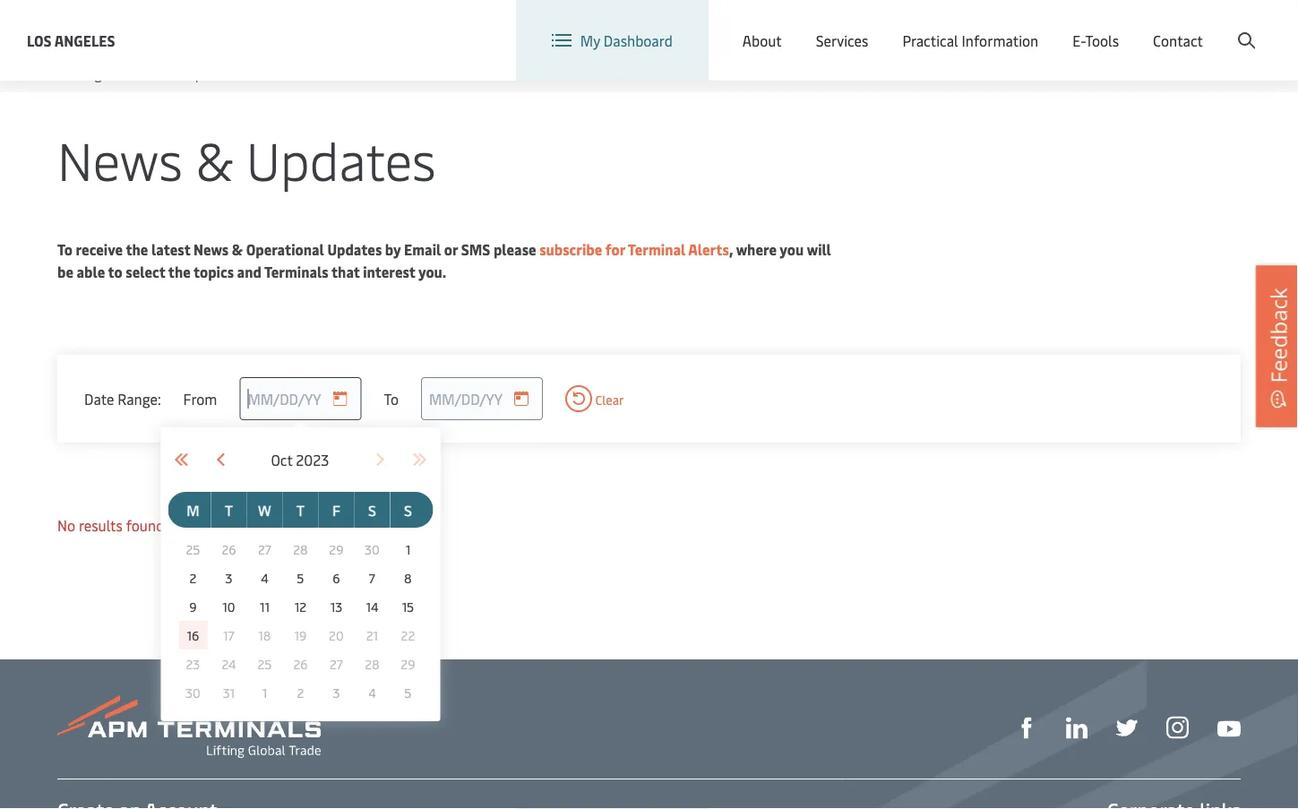 Task type: vqa. For each thing, say whether or not it's contained in the screenshot.
Ensures
no



Task type: describe. For each thing, give the bounding box(es) containing it.
13
[[330, 598, 342, 615]]

17
[[223, 627, 235, 644]]

19
[[294, 627, 307, 644]]

1 vertical spatial 5
[[404, 684, 412, 701]]

1 vertical spatial 4
[[368, 684, 376, 701]]

dashboard
[[604, 31, 673, 50]]

to receive the latest news & operational updates by email or sms please subscribe for terminal alerts
[[57, 240, 729, 259]]

8 link
[[397, 567, 419, 589]]

14 link
[[362, 596, 383, 617]]

1 vertical spatial 28
[[365, 656, 380, 673]]

29 link
[[326, 539, 347, 560]]

0 vertical spatial 25
[[186, 541, 200, 558]]

23
[[186, 656, 200, 673]]

you tube link
[[1218, 716, 1241, 738]]

2 t from the left
[[297, 500, 305, 519]]

1 link
[[397, 539, 419, 560]]

date range:
[[84, 389, 161, 408]]

for
[[606, 240, 625, 259]]

w
[[258, 500, 271, 519]]

from
[[183, 389, 217, 408]]

2 vertical spatial &
[[232, 240, 243, 259]]

12
[[295, 598, 307, 615]]

instagram link
[[1167, 715, 1189, 739]]

0 vertical spatial 4
[[261, 570, 268, 587]]

12 link
[[290, 596, 311, 617]]

contact
[[1153, 31, 1204, 50]]

20
[[329, 627, 344, 644]]

my dashboard button
[[552, 0, 673, 81]]

no
[[57, 516, 75, 535]]

8
[[404, 570, 412, 587]]

f
[[332, 500, 340, 519]]

news & updates
[[57, 123, 436, 194]]

receive
[[76, 240, 123, 259]]

account
[[1212, 17, 1264, 36]]

1 vertical spatial 1
[[262, 684, 267, 701]]

latest
[[151, 240, 190, 259]]

21
[[366, 627, 378, 644]]

14
[[366, 598, 378, 615]]

30 link
[[362, 539, 383, 560]]

4 link
[[254, 567, 275, 589]]

e-tools button
[[1073, 0, 1119, 81]]

From text field
[[240, 377, 362, 420]]

subscribe for terminal alerts link
[[540, 240, 729, 259]]

switch
[[794, 17, 837, 36]]

1 vertical spatial 30
[[186, 684, 200, 701]]

26 link
[[218, 539, 240, 560]]

0 vertical spatial 26
[[222, 541, 236, 558]]

3 inside 3 link
[[225, 570, 232, 587]]

able
[[77, 262, 105, 281]]

15
[[402, 598, 414, 615]]

you.
[[418, 262, 447, 281]]

email
[[404, 240, 441, 259]]

apmt footer logo image
[[57, 695, 321, 758]]

e-tools
[[1073, 31, 1119, 50]]

practical
[[903, 31, 959, 50]]

22
[[401, 627, 415, 644]]

To text field
[[421, 377, 543, 420]]

>
[[132, 66, 138, 83]]

1 vertical spatial los angeles link
[[57, 66, 124, 83]]

no results found
[[57, 516, 164, 535]]

0 vertical spatial los angeles link
[[27, 29, 115, 52]]

services button
[[816, 0, 869, 81]]

or
[[444, 240, 458, 259]]

24
[[222, 656, 236, 673]]

0 vertical spatial updates
[[187, 66, 234, 83]]

tools
[[1086, 31, 1119, 50]]

linkedin__x28_alt_x29__3_ link
[[1066, 715, 1088, 739]]

found
[[126, 516, 164, 535]]

my
[[581, 31, 600, 50]]

select
[[126, 262, 165, 281]]

about
[[743, 31, 782, 50]]

10 link
[[218, 596, 240, 617]]

where
[[736, 240, 777, 259]]

by
[[385, 240, 401, 259]]

30 inside 30 'link'
[[365, 541, 380, 558]]

terminal
[[628, 240, 686, 259]]

1 vertical spatial updates
[[246, 123, 436, 194]]

about button
[[743, 0, 782, 81]]

article listing 2 image
[[0, 0, 1299, 58]]

1 vertical spatial 27
[[330, 656, 343, 673]]

28 link
[[290, 539, 311, 560]]

31
[[223, 684, 235, 701]]

sms
[[461, 240, 490, 259]]

angeles for los angeles
[[54, 30, 115, 50]]

my dashboard
[[581, 31, 673, 50]]

los for los angeles
[[27, 30, 52, 50]]

1 horizontal spatial 2
[[297, 684, 304, 701]]

0 vertical spatial news
[[141, 66, 172, 83]]

range:
[[118, 389, 161, 408]]

clear
[[592, 391, 624, 408]]

interest
[[363, 262, 415, 281]]

services
[[816, 31, 869, 50]]



Task type: locate. For each thing, give the bounding box(es) containing it.
0 horizontal spatial 28
[[293, 541, 308, 558]]

9 link
[[182, 596, 204, 617]]

the up select
[[126, 240, 148, 259]]

28 up 5 link on the left
[[293, 541, 308, 558]]

1 horizontal spatial 30
[[365, 541, 380, 558]]

0 horizontal spatial s
[[368, 500, 376, 519]]

1 horizontal spatial 4
[[368, 684, 376, 701]]

1 vertical spatial 26
[[293, 656, 308, 673]]

login / create account link
[[1087, 0, 1264, 53]]

13 link
[[326, 596, 347, 617]]

news up topics
[[194, 240, 229, 259]]

0 vertical spatial 29
[[329, 541, 344, 558]]

m
[[187, 500, 199, 519]]

angeles for los angeles > news & updates
[[79, 66, 124, 83]]

16
[[187, 627, 199, 644]]

1 vertical spatial 3
[[333, 684, 340, 701]]

1 vertical spatial to
[[384, 389, 399, 408]]

s up 1 "link"
[[404, 500, 412, 519]]

0 horizontal spatial los
[[27, 30, 52, 50]]

0 horizontal spatial 3
[[225, 570, 232, 587]]

alerts
[[689, 240, 729, 259]]

1 up 8
[[406, 541, 411, 558]]

t left the f
[[297, 500, 305, 519]]

the inside , where you will be able to select the topics and terminals that interest you.
[[168, 262, 191, 281]]

1 vertical spatial the
[[168, 262, 191, 281]]

0 horizontal spatial 27
[[258, 541, 271, 558]]

5
[[297, 570, 304, 587], [404, 684, 412, 701]]

0 horizontal spatial 1
[[262, 684, 267, 701]]

0 horizontal spatial 25
[[186, 541, 200, 558]]

los angeles
[[27, 30, 115, 50]]

, where you will be able to select the topics and terminals that interest you.
[[57, 240, 831, 281]]

1 vertical spatial 2
[[297, 684, 304, 701]]

news down >
[[57, 123, 183, 194]]

los angeles link down los angeles
[[57, 66, 124, 83]]

0 vertical spatial 30
[[365, 541, 380, 558]]

will
[[807, 240, 831, 259]]

29 down 22
[[401, 656, 415, 673]]

2 down the 19
[[297, 684, 304, 701]]

angeles left >
[[79, 66, 124, 83]]

3 link
[[218, 567, 240, 589]]

0 vertical spatial los
[[27, 30, 52, 50]]

2 s from the left
[[404, 500, 412, 519]]

5 up 12
[[297, 570, 304, 587]]

/
[[1158, 17, 1164, 36]]

1 vertical spatial &
[[196, 123, 233, 194]]

angeles up los angeles > news & updates
[[54, 30, 115, 50]]

27 down 20
[[330, 656, 343, 673]]

operational
[[246, 240, 324, 259]]

2 vertical spatial news
[[194, 240, 229, 259]]

1 vertical spatial 25
[[258, 656, 272, 673]]

4
[[261, 570, 268, 587], [368, 684, 376, 701]]

0 vertical spatial 2
[[189, 570, 197, 587]]

feedback
[[1264, 288, 1293, 383]]

1 right 31
[[262, 684, 267, 701]]

0 horizontal spatial the
[[126, 240, 148, 259]]

global menu button
[[914, 0, 1052, 53]]

11
[[260, 598, 270, 615]]

s right the f
[[368, 500, 376, 519]]

10
[[222, 598, 235, 615]]

0 vertical spatial &
[[175, 66, 184, 83]]

18
[[258, 627, 271, 644]]

oct
[[271, 450, 293, 469]]

1 horizontal spatial 3
[[333, 684, 340, 701]]

6 link
[[326, 567, 347, 589]]

0 vertical spatial the
[[126, 240, 148, 259]]

1 horizontal spatial the
[[168, 262, 191, 281]]

1 t from the left
[[225, 500, 233, 519]]

1 vertical spatial angeles
[[79, 66, 124, 83]]

1 horizontal spatial t
[[297, 500, 305, 519]]

terminals
[[264, 262, 329, 281]]

linkedin image
[[1066, 717, 1088, 739]]

clear button
[[565, 385, 624, 412]]

0 horizontal spatial t
[[225, 500, 233, 519]]

0 horizontal spatial 30
[[186, 684, 200, 701]]

0 vertical spatial to
[[57, 240, 73, 259]]

1 vertical spatial 29
[[401, 656, 415, 673]]

1 horizontal spatial los
[[57, 66, 77, 83]]

0 horizontal spatial 26
[[222, 541, 236, 558]]

0 vertical spatial 27
[[258, 541, 271, 558]]

15 link
[[397, 596, 419, 617]]

youtube image
[[1218, 721, 1241, 737]]

3
[[225, 570, 232, 587], [333, 684, 340, 701]]

you
[[780, 240, 804, 259]]

news
[[141, 66, 172, 83], [57, 123, 183, 194], [194, 240, 229, 259]]

6
[[333, 570, 340, 587]]

create
[[1167, 17, 1209, 36]]

2
[[189, 570, 197, 587], [297, 684, 304, 701]]

5 link
[[290, 567, 311, 589]]

25 up 2 link on the left bottom
[[186, 541, 200, 558]]

29
[[329, 541, 344, 558], [401, 656, 415, 673]]

news right >
[[141, 66, 172, 83]]

1 horizontal spatial 29
[[401, 656, 415, 673]]

28 down 21
[[365, 656, 380, 673]]

16 link
[[179, 621, 207, 650]]

the
[[126, 240, 148, 259], [168, 262, 191, 281]]

3 up 10
[[225, 570, 232, 587]]

date
[[84, 389, 114, 408]]

1
[[406, 541, 411, 558], [262, 684, 267, 701]]

27 up 4 link
[[258, 541, 271, 558]]

los angeles link
[[27, 29, 115, 52], [57, 66, 124, 83]]

1 horizontal spatial 1
[[406, 541, 411, 558]]

4 down 21
[[368, 684, 376, 701]]

0 vertical spatial angeles
[[54, 30, 115, 50]]

1 horizontal spatial 27
[[330, 656, 343, 673]]

los angeles link up los angeles > news & updates
[[27, 29, 115, 52]]

0 horizontal spatial 5
[[297, 570, 304, 587]]

0 horizontal spatial 29
[[329, 541, 344, 558]]

1 horizontal spatial s
[[404, 500, 412, 519]]

4 up "11"
[[261, 570, 268, 587]]

26 up 3 link
[[222, 541, 236, 558]]

the down latest
[[168, 262, 191, 281]]

0 vertical spatial 28
[[293, 541, 308, 558]]

subscribe
[[540, 240, 602, 259]]

0 vertical spatial 3
[[225, 570, 232, 587]]

25 down 18
[[258, 656, 272, 673]]

11 link
[[254, 596, 275, 617]]

25
[[186, 541, 200, 558], [258, 656, 272, 673]]

and
[[237, 262, 262, 281]]

t
[[225, 500, 233, 519], [297, 500, 305, 519]]

los
[[27, 30, 52, 50], [57, 66, 77, 83]]

s
[[368, 500, 376, 519], [404, 500, 412, 519]]

global menu
[[953, 17, 1035, 36]]

switch location
[[794, 17, 896, 36]]

9
[[189, 598, 197, 615]]

fill 44 link
[[1117, 715, 1138, 739]]

1 vertical spatial los
[[57, 66, 77, 83]]

to for to
[[384, 389, 399, 408]]

1 horizontal spatial 28
[[365, 656, 380, 673]]

los for los angeles > news & updates
[[57, 66, 77, 83]]

0 vertical spatial 5
[[297, 570, 304, 587]]

2 link
[[182, 567, 204, 589]]

1 vertical spatial news
[[57, 123, 183, 194]]

to
[[108, 262, 123, 281]]

to for to receive the latest news & operational updates by email or sms please subscribe for terminal alerts
[[57, 240, 73, 259]]

contact button
[[1153, 0, 1204, 81]]

login
[[1120, 17, 1155, 36]]

Page number field
[[1158, 595, 1186, 624]]

2 up 9
[[189, 570, 197, 587]]

t right 'm'
[[225, 500, 233, 519]]

1 inside "link"
[[406, 541, 411, 558]]

0 horizontal spatial 2
[[189, 570, 197, 587]]

menu
[[998, 17, 1035, 36]]

instagram image
[[1167, 717, 1189, 739]]

27 link
[[254, 539, 275, 560]]

1 horizontal spatial to
[[384, 389, 399, 408]]

30 up 7
[[365, 541, 380, 558]]

5 down 22
[[404, 684, 412, 701]]

results
[[79, 516, 123, 535]]

twitter image
[[1117, 717, 1138, 739]]

0 horizontal spatial 4
[[261, 570, 268, 587]]

7 link
[[362, 567, 383, 589]]

30 down the 23 at left bottom
[[186, 684, 200, 701]]

information
[[962, 31, 1039, 50]]

2 vertical spatial updates
[[327, 240, 382, 259]]

switch location button
[[766, 16, 896, 36]]

27
[[258, 541, 271, 558], [330, 656, 343, 673]]

3 down 20
[[333, 684, 340, 701]]

facebook image
[[1016, 717, 1038, 739]]

updates
[[187, 66, 234, 83], [246, 123, 436, 194], [327, 240, 382, 259]]

to
[[57, 240, 73, 259], [384, 389, 399, 408]]

0 vertical spatial 1
[[406, 541, 411, 558]]

26 down the 19
[[293, 656, 308, 673]]

1 s from the left
[[368, 500, 376, 519]]

,
[[729, 240, 733, 259]]

e-
[[1073, 31, 1086, 50]]

28
[[293, 541, 308, 558], [365, 656, 380, 673]]

25 link
[[182, 539, 204, 560]]

1 horizontal spatial 5
[[404, 684, 412, 701]]

1 horizontal spatial 26
[[293, 656, 308, 673]]

that
[[332, 262, 360, 281]]

1 horizontal spatial 25
[[258, 656, 272, 673]]

topics
[[194, 262, 234, 281]]

0 horizontal spatial to
[[57, 240, 73, 259]]

login / create account
[[1120, 17, 1264, 36]]

feedback button
[[1256, 266, 1299, 427]]

29 up 6
[[329, 541, 344, 558]]



